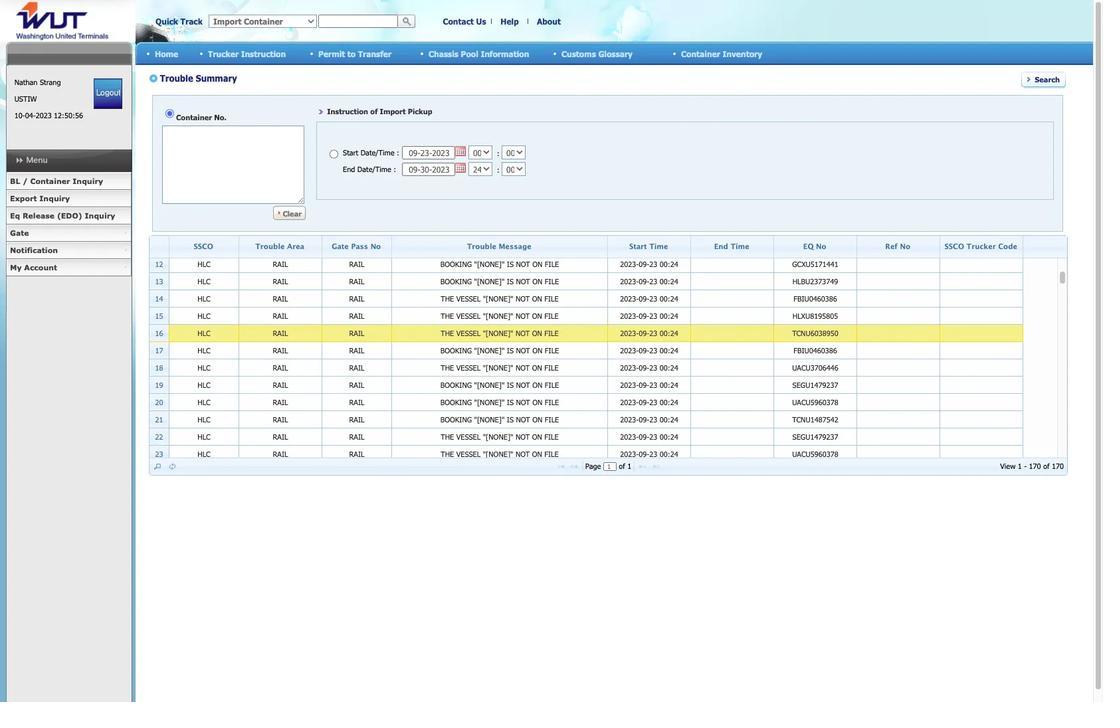 Task type: describe. For each thing, give the bounding box(es) containing it.
my account
[[10, 263, 57, 272]]

bl / container inquiry
[[10, 177, 103, 185]]

nathan
[[14, 78, 38, 86]]

bl
[[10, 177, 20, 185]]

12:50:57
[[54, 111, 83, 120]]

permit to transfer
[[318, 49, 392, 58]]

gate
[[10, 229, 29, 237]]

eq
[[10, 211, 20, 220]]

export inquiry
[[10, 194, 70, 203]]

eq release (edo) inquiry
[[10, 211, 115, 220]]

gate link
[[6, 225, 132, 242]]

release
[[23, 211, 55, 220]]

(edo)
[[57, 211, 82, 220]]

inquiry for container
[[73, 177, 103, 185]]

export
[[10, 194, 37, 203]]

customs
[[562, 49, 596, 58]]

10-04-2023 12:50:57
[[14, 111, 83, 120]]

glossary
[[598, 49, 633, 58]]

information
[[481, 49, 529, 58]]

2023
[[36, 111, 52, 120]]

my
[[10, 263, 22, 272]]

quick track
[[156, 17, 203, 26]]

permit
[[318, 49, 345, 58]]

/
[[23, 177, 28, 185]]

customs glossary
[[562, 49, 633, 58]]

chassis pool information
[[429, 49, 529, 58]]

notification link
[[6, 242, 132, 259]]

04-
[[25, 111, 36, 120]]

quick
[[156, 17, 178, 26]]

pool
[[461, 49, 478, 58]]

export inquiry link
[[6, 190, 132, 207]]

my account link
[[6, 259, 132, 276]]

contact
[[443, 17, 474, 26]]

nathan strang
[[14, 78, 61, 86]]



Task type: locate. For each thing, give the bounding box(es) containing it.
1 vertical spatial container
[[30, 177, 70, 185]]

strang
[[40, 78, 61, 86]]

container
[[681, 49, 720, 58], [30, 177, 70, 185]]

1 horizontal spatial container
[[681, 49, 720, 58]]

us
[[476, 17, 486, 26]]

inquiry for (edo)
[[85, 211, 115, 220]]

notification
[[10, 246, 58, 255]]

0 vertical spatial container
[[681, 49, 720, 58]]

login image
[[94, 78, 122, 109]]

None text field
[[318, 15, 398, 28]]

eq release (edo) inquiry link
[[6, 207, 132, 225]]

10-
[[14, 111, 25, 120]]

2 vertical spatial inquiry
[[85, 211, 115, 220]]

track
[[181, 17, 203, 26]]

inventory
[[723, 49, 762, 58]]

inquiry up the export inquiry link
[[73, 177, 103, 185]]

0 horizontal spatial container
[[30, 177, 70, 185]]

container left inventory
[[681, 49, 720, 58]]

about link
[[537, 17, 561, 26]]

0 vertical spatial inquiry
[[73, 177, 103, 185]]

transfer
[[358, 49, 392, 58]]

inquiry right (edo)
[[85, 211, 115, 220]]

container inventory
[[681, 49, 762, 58]]

help
[[501, 17, 519, 26]]

to
[[347, 49, 356, 58]]

contact us link
[[443, 17, 486, 26]]

trucker instruction
[[208, 49, 286, 58]]

trucker
[[208, 49, 239, 58]]

instruction
[[241, 49, 286, 58]]

inquiry down bl / container inquiry
[[39, 194, 70, 203]]

bl / container inquiry link
[[6, 173, 132, 190]]

ustiw
[[14, 94, 37, 103]]

contact us
[[443, 17, 486, 26]]

chassis
[[429, 49, 459, 58]]

help link
[[501, 17, 519, 26]]

inquiry
[[73, 177, 103, 185], [39, 194, 70, 203], [85, 211, 115, 220]]

account
[[24, 263, 57, 272]]

home
[[155, 49, 178, 58]]

container up export inquiry
[[30, 177, 70, 185]]

1 vertical spatial inquiry
[[39, 194, 70, 203]]

about
[[537, 17, 561, 26]]



Task type: vqa. For each thing, say whether or not it's contained in the screenshot.
Contact
yes



